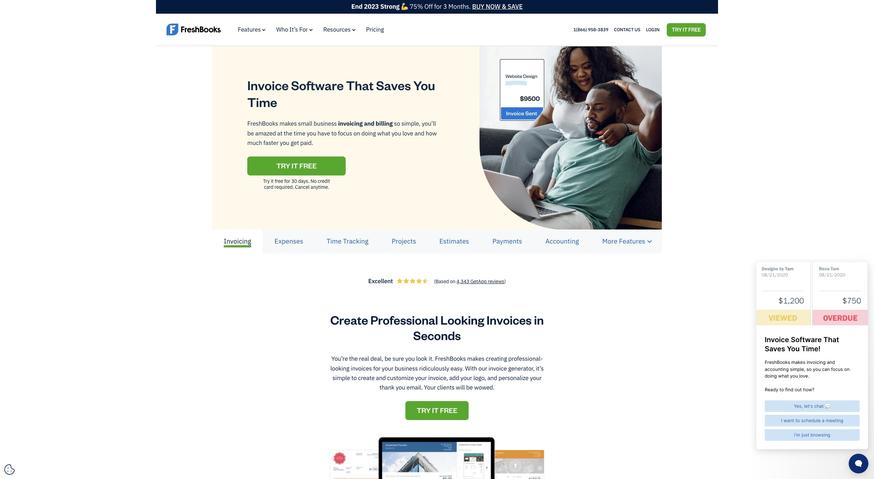 Task type: describe. For each thing, give the bounding box(es) containing it.
to inside so simple, you'll be amazed at the time you have to focus on doing what you love and how much faster you get paid.
[[331, 130, 337, 137]]

invoicing
[[224, 237, 251, 245]]

0 vertical spatial freshbooks
[[247, 120, 278, 128]]

saves
[[376, 77, 411, 94]]

reviews
[[488, 279, 504, 285]]

try it free link
[[667, 23, 706, 36]]

the inside so simple, you'll be amazed at the time you have to focus on doing what you love and how much faster you get paid.
[[284, 130, 292, 137]]

2023
[[364, 2, 379, 11]]

cookie consent banner dialog
[[5, 393, 111, 474]]

1(866) 958-3839
[[573, 27, 609, 33]]

end
[[351, 2, 363, 11]]

try it free
[[672, 26, 701, 33]]

(based
[[434, 279, 449, 285]]

it.
[[429, 355, 434, 363]]

to inside you're the real deal, be sure you look it. freshbooks makes creating professional- looking invoices for your business ridiculously easy. with our invoice generator, it's simple to create and customize your invoice, add your logo, and personalize your thank you email. your clients will be wowed.
[[352, 375, 357, 382]]

invoice
[[247, 77, 289, 94]]

small
[[298, 120, 312, 128]]

ridiculously
[[419, 365, 449, 373]]

invoicing link
[[212, 231, 263, 252]]

free for time
[[299, 161, 317, 170]]

excellent
[[368, 278, 393, 285]]

for inside try it free for 30 days. no credit card required. cancel anytime.
[[284, 178, 290, 184]]

buy now & save link
[[472, 2, 523, 11]]

time inside time tracking link
[[327, 237, 342, 245]]

buy
[[472, 2, 485, 11]]

(based on 4,343 getapp reviews )
[[434, 279, 506, 285]]

freshbooks makes small business invoicing and billing
[[247, 120, 393, 128]]

1(866)
[[573, 27, 587, 33]]

look
[[416, 355, 427, 363]]

card
[[264, 184, 273, 190]]

30
[[291, 178, 297, 184]]

your up 'email.'
[[415, 375, 427, 382]]

anytime.
[[311, 184, 329, 190]]

clients
[[437, 384, 455, 392]]

business inside you're the real deal, be sure you look it. freshbooks makes creating professional- looking invoices for your business ridiculously easy. with our invoice generator, it's simple to create and customize your invoice, add your logo, and personalize your thank you email. your clients will be wowed.
[[395, 365, 418, 373]]

required.
[[275, 184, 294, 190]]

invoices
[[487, 313, 532, 328]]

try for time
[[276, 161, 290, 170]]

1 vertical spatial features
[[619, 237, 645, 245]]

doing
[[362, 130, 376, 137]]

try for try it free
[[672, 26, 682, 33]]

generator,
[[508, 365, 535, 373]]

what
[[377, 130, 390, 137]]

be inside so simple, you'll be amazed at the time you have to focus on doing what you love and how much faster you get paid.
[[247, 130, 254, 137]]

4,343
[[457, 279, 469, 285]]

pricing link
[[366, 26, 384, 33]]

so simple, you'll be amazed at the time you have to focus on doing what you love and how much faster you get paid.
[[247, 120, 437, 147]]

you're
[[331, 355, 348, 363]]

have
[[318, 130, 330, 137]]

payments
[[493, 237, 522, 245]]

professional
[[371, 313, 438, 328]]

time tracking link
[[315, 231, 380, 252]]

)
[[504, 279, 506, 285]]

your down sure
[[382, 365, 394, 373]]

time inside the invoice software that saves you time
[[247, 94, 277, 111]]

logo,
[[474, 375, 486, 382]]

at
[[277, 130, 282, 137]]

more features link
[[591, 231, 662, 252]]

and up doing
[[364, 120, 374, 128]]

accounting link
[[534, 231, 591, 252]]

pricing
[[366, 26, 384, 33]]

deal,
[[370, 355, 383, 363]]

save
[[508, 2, 523, 11]]

email.
[[407, 384, 423, 392]]

customize
[[387, 375, 414, 382]]

💪
[[401, 2, 408, 11]]

contact us
[[614, 27, 641, 33]]

time
[[294, 130, 306, 137]]

contact us link
[[614, 25, 641, 34]]

1(866) 958-3839 link
[[573, 27, 609, 33]]

try it free for 30 days. no credit card required. cancel anytime.
[[263, 178, 330, 190]]

professional-
[[508, 355, 543, 363]]

get
[[291, 139, 299, 147]]

estimates link
[[428, 231, 481, 252]]

days.
[[298, 178, 309, 184]]

creating
[[486, 355, 507, 363]]

simple
[[333, 375, 350, 382]]

you down so
[[392, 130, 401, 137]]

you're the real deal, be sure you look it. freshbooks makes creating professional- looking invoices for your business ridiculously easy. with our invoice generator, it's simple to create and customize your invoice, add your logo, and personalize your thank you email. your clients will be wowed.
[[330, 355, 544, 392]]

4.5 stars image
[[397, 279, 428, 284]]

2 vertical spatial be
[[466, 384, 473, 392]]

accounting
[[546, 237, 579, 245]]

you left 'look'
[[405, 355, 415, 363]]

your
[[424, 384, 436, 392]]

cookie preferences image
[[4, 465, 15, 475]]

you'll
[[422, 120, 436, 128]]

thank
[[380, 384, 395, 392]]

with
[[465, 365, 477, 373]]

create
[[358, 375, 375, 382]]

projects
[[392, 237, 416, 245]]

who it's for
[[276, 26, 308, 33]]

1 horizontal spatial on
[[450, 279, 456, 285]]

more features
[[602, 237, 645, 245]]

simple,
[[402, 120, 421, 128]]

invoice
[[489, 365, 507, 373]]

seconds
[[413, 328, 461, 343]]

login link
[[646, 25, 660, 34]]

free
[[689, 26, 701, 33]]

2 horizontal spatial for
[[434, 2, 442, 11]]

billing
[[376, 120, 393, 128]]

create professional looking invoices in seconds
[[330, 313, 544, 343]]

free
[[275, 178, 283, 184]]

try for try it free for 30 days. no credit card required. cancel anytime.
[[263, 178, 270, 184]]



Task type: locate. For each thing, give the bounding box(es) containing it.
1 vertical spatial for
[[284, 178, 290, 184]]

1 horizontal spatial the
[[349, 355, 358, 363]]

for left 3
[[434, 2, 442, 11]]

1 horizontal spatial try
[[672, 26, 682, 33]]

1 horizontal spatial it
[[683, 26, 688, 33]]

1 vertical spatial it
[[271, 178, 274, 184]]

try up the free
[[276, 161, 290, 170]]

try it free
[[276, 161, 317, 170], [417, 406, 457, 415]]

features
[[238, 26, 261, 33], [619, 237, 645, 245]]

it for free
[[271, 178, 274, 184]]

in
[[534, 313, 544, 328]]

freshbooks inside you're the real deal, be sure you look it. freshbooks makes creating professional- looking invoices for your business ridiculously easy. with our invoice generator, it's simple to create and customize your invoice, add your logo, and personalize your thank you email. your clients will be wowed.
[[435, 355, 466, 363]]

much
[[247, 139, 262, 147]]

so
[[394, 120, 400, 128]]

0 vertical spatial for
[[434, 2, 442, 11]]

free for seconds
[[440, 406, 457, 415]]

0 horizontal spatial features
[[238, 26, 261, 33]]

looking
[[330, 365, 349, 373]]

freshbooks logo image
[[167, 23, 221, 36]]

0 horizontal spatial the
[[284, 130, 292, 137]]

on
[[354, 130, 360, 137], [450, 279, 456, 285]]

login
[[646, 27, 660, 33]]

1 horizontal spatial features
[[619, 237, 645, 245]]

try
[[276, 161, 290, 170], [417, 406, 431, 415]]

try it free link for time
[[247, 157, 346, 176]]

0 horizontal spatial it
[[271, 178, 274, 184]]

how
[[426, 130, 437, 137]]

no
[[311, 178, 317, 184]]

0 vertical spatial try it free
[[276, 161, 317, 170]]

time
[[247, 94, 277, 111], [327, 237, 342, 245]]

time left tracking
[[327, 237, 342, 245]]

you left get
[[280, 139, 289, 147]]

0 vertical spatial the
[[284, 130, 292, 137]]

0 horizontal spatial try it free
[[276, 161, 317, 170]]

invoice,
[[428, 375, 448, 382]]

0 vertical spatial try
[[672, 26, 682, 33]]

the inside you're the real deal, be sure you look it. freshbooks makes creating professional- looking invoices for your business ridiculously easy. with our invoice generator, it's simple to create and customize your invoice, add your logo, and personalize your thank you email. your clients will be wowed.
[[349, 355, 358, 363]]

0 horizontal spatial be
[[247, 130, 254, 137]]

us
[[635, 27, 641, 33]]

it left the free
[[271, 178, 274, 184]]

and up thank
[[376, 375, 386, 382]]

to
[[331, 130, 337, 137], [352, 375, 357, 382]]

1 vertical spatial try it free
[[417, 406, 457, 415]]

your
[[382, 365, 394, 373], [415, 375, 427, 382], [461, 375, 472, 382], [530, 375, 542, 382]]

try
[[672, 26, 682, 33], [263, 178, 270, 184]]

0 vertical spatial try
[[276, 161, 290, 170]]

try it free up 30
[[276, 161, 317, 170]]

and right love
[[415, 130, 425, 137]]

contact
[[614, 27, 634, 33]]

1 horizontal spatial it
[[432, 406, 439, 415]]

1 horizontal spatial time
[[327, 237, 342, 245]]

0 vertical spatial free
[[299, 161, 317, 170]]

0 horizontal spatial on
[[354, 130, 360, 137]]

you up paid.
[[307, 130, 316, 137]]

software
[[291, 77, 344, 94]]

0 horizontal spatial free
[[299, 161, 317, 170]]

0 vertical spatial try it free link
[[247, 157, 346, 176]]

1 vertical spatial the
[[349, 355, 358, 363]]

it for free
[[683, 26, 688, 33]]

0 vertical spatial to
[[331, 130, 337, 137]]

try it free for time
[[276, 161, 317, 170]]

resources link
[[323, 26, 356, 33]]

1 vertical spatial be
[[385, 355, 391, 363]]

1 vertical spatial on
[[450, 279, 456, 285]]

1 horizontal spatial makes
[[467, 355, 485, 363]]

0 horizontal spatial try
[[276, 161, 290, 170]]

try it free link
[[247, 157, 346, 176], [406, 402, 469, 421]]

business up the have
[[314, 120, 337, 128]]

try it free link up 30
[[247, 157, 346, 176]]

1 horizontal spatial try it free link
[[406, 402, 469, 421]]

freshbooks
[[247, 120, 278, 128], [435, 355, 466, 363]]

our
[[479, 365, 487, 373]]

and
[[364, 120, 374, 128], [415, 130, 425, 137], [376, 375, 386, 382], [487, 375, 497, 382]]

&
[[502, 2, 506, 11]]

75%
[[410, 2, 423, 11]]

try inside try it free for 30 days. no credit card required. cancel anytime.
[[263, 178, 270, 184]]

invoicing
[[338, 120, 363, 128]]

and down invoice
[[487, 375, 497, 382]]

1 horizontal spatial try
[[417, 406, 431, 415]]

makes
[[280, 120, 297, 128], [467, 355, 485, 363]]

credit
[[318, 178, 330, 184]]

for
[[299, 26, 308, 33]]

you
[[307, 130, 316, 137], [392, 130, 401, 137], [280, 139, 289, 147], [405, 355, 415, 363], [396, 384, 405, 392]]

faster
[[263, 139, 279, 147]]

to down invoices
[[352, 375, 357, 382]]

try left the "free"
[[672, 26, 682, 33]]

4,343 getapp reviews link
[[457, 279, 504, 285]]

be
[[247, 130, 254, 137], [385, 355, 391, 363], [466, 384, 473, 392]]

you down customize in the left bottom of the page
[[396, 384, 405, 392]]

1 vertical spatial try it free link
[[406, 402, 469, 421]]

be up much
[[247, 130, 254, 137]]

sure
[[393, 355, 404, 363]]

1 vertical spatial to
[[352, 375, 357, 382]]

be right will
[[466, 384, 473, 392]]

1 horizontal spatial try it free
[[417, 406, 457, 415]]

it up 30
[[292, 161, 298, 170]]

projects link
[[380, 231, 428, 252]]

the
[[284, 130, 292, 137], [349, 355, 358, 363]]

strong
[[380, 2, 400, 11]]

features left who
[[238, 26, 261, 33]]

paid.
[[300, 139, 313, 147]]

makes up with
[[467, 355, 485, 363]]

it's
[[289, 26, 298, 33]]

on down invoicing
[[354, 130, 360, 137]]

try it free down your
[[417, 406, 457, 415]]

to right the have
[[331, 130, 337, 137]]

expenses link
[[263, 231, 315, 252]]

freshbooks up the easy.
[[435, 355, 466, 363]]

real
[[359, 355, 369, 363]]

your down with
[[461, 375, 472, 382]]

it for time
[[292, 161, 298, 170]]

2 vertical spatial for
[[373, 365, 381, 373]]

1 horizontal spatial business
[[395, 365, 418, 373]]

1 vertical spatial try
[[417, 406, 431, 415]]

0 horizontal spatial try it free link
[[247, 157, 346, 176]]

0 vertical spatial be
[[247, 130, 254, 137]]

it inside try it free for 30 days. no credit card required. cancel anytime.
[[271, 178, 274, 184]]

that
[[346, 77, 374, 94]]

1 horizontal spatial be
[[385, 355, 391, 363]]

features right more
[[619, 237, 645, 245]]

it down your
[[432, 406, 439, 415]]

easy.
[[451, 365, 464, 373]]

0 horizontal spatial time
[[247, 94, 277, 111]]

1 horizontal spatial freshbooks
[[435, 355, 466, 363]]

0 horizontal spatial try
[[263, 178, 270, 184]]

try left the free
[[263, 178, 270, 184]]

1 vertical spatial time
[[327, 237, 342, 245]]

makes up at
[[280, 120, 297, 128]]

0 vertical spatial features
[[238, 26, 261, 33]]

focus
[[338, 130, 352, 137]]

it left the "free"
[[683, 26, 688, 33]]

0 horizontal spatial business
[[314, 120, 337, 128]]

it for seconds
[[432, 406, 439, 415]]

1 vertical spatial freshbooks
[[435, 355, 466, 363]]

try down your
[[417, 406, 431, 415]]

1 vertical spatial makes
[[467, 355, 485, 363]]

time down invoice
[[247, 94, 277, 111]]

0 horizontal spatial for
[[284, 178, 290, 184]]

your down it's
[[530, 375, 542, 382]]

0 horizontal spatial it
[[292, 161, 298, 170]]

the left "real"
[[349, 355, 358, 363]]

wowed.
[[474, 384, 495, 392]]

1 horizontal spatial free
[[440, 406, 457, 415]]

1 vertical spatial it
[[432, 406, 439, 415]]

for
[[434, 2, 442, 11], [284, 178, 290, 184], [373, 365, 381, 373]]

now
[[486, 2, 501, 11]]

business up customize in the left bottom of the page
[[395, 365, 418, 373]]

try it free link down your
[[406, 402, 469, 421]]

0 horizontal spatial to
[[331, 130, 337, 137]]

free up days.
[[299, 161, 317, 170]]

be left sure
[[385, 355, 391, 363]]

for left 30
[[284, 178, 290, 184]]

love
[[403, 130, 413, 137]]

try for seconds
[[417, 406, 431, 415]]

tracking
[[343, 237, 369, 245]]

and inside so simple, you'll be amazed at the time you have to focus on doing what you love and how much faster you get paid.
[[415, 130, 425, 137]]

0 vertical spatial it
[[292, 161, 298, 170]]

invoice customization image
[[330, 437, 544, 480]]

on left 4,343
[[450, 279, 456, 285]]

time tracking
[[327, 237, 369, 245]]

you
[[413, 77, 435, 94]]

1 horizontal spatial to
[[352, 375, 357, 382]]

it's
[[536, 365, 544, 373]]

end 2023 strong 💪 75% off for 3 months. buy now & save
[[351, 2, 523, 11]]

1 horizontal spatial for
[[373, 365, 381, 373]]

estimates
[[440, 237, 469, 245]]

getapp
[[471, 279, 487, 285]]

2 horizontal spatial be
[[466, 384, 473, 392]]

create
[[330, 313, 368, 328]]

0 horizontal spatial makes
[[280, 120, 297, 128]]

1 vertical spatial free
[[440, 406, 457, 415]]

makes inside you're the real deal, be sure you look it. freshbooks makes creating professional- looking invoices for your business ridiculously easy. with our invoice generator, it's simple to create and customize your invoice, add your logo, and personalize your thank you email. your clients will be wowed.
[[467, 355, 485, 363]]

more
[[602, 237, 618, 245]]

0 vertical spatial it
[[683, 26, 688, 33]]

for down deal,
[[373, 365, 381, 373]]

1 vertical spatial business
[[395, 365, 418, 373]]

0 vertical spatial makes
[[280, 120, 297, 128]]

who
[[276, 26, 288, 33]]

invoice software that saves you time
[[247, 77, 435, 111]]

will
[[456, 384, 465, 392]]

958-
[[588, 27, 598, 33]]

0 vertical spatial business
[[314, 120, 337, 128]]

it
[[683, 26, 688, 33], [271, 178, 274, 184]]

try it free link for seconds
[[406, 402, 469, 421]]

on inside so simple, you'll be amazed at the time you have to focus on doing what you love and how much faster you get paid.
[[354, 130, 360, 137]]

try it free for seconds
[[417, 406, 457, 415]]

1 vertical spatial try
[[263, 178, 270, 184]]

resources
[[323, 26, 351, 33]]

the right at
[[284, 130, 292, 137]]

0 horizontal spatial freshbooks
[[247, 120, 278, 128]]

0 vertical spatial time
[[247, 94, 277, 111]]

cancel
[[295, 184, 310, 190]]

payments link
[[481, 231, 534, 252]]

freshbooks up amazed
[[247, 120, 278, 128]]

free down clients
[[440, 406, 457, 415]]

looking
[[441, 313, 484, 328]]

0 vertical spatial on
[[354, 130, 360, 137]]

for inside you're the real deal, be sure you look it. freshbooks makes creating professional- looking invoices for your business ridiculously easy. with our invoice generator, it's simple to create and customize your invoice, add your logo, and personalize your thank you email. your clients will be wowed.
[[373, 365, 381, 373]]



Task type: vqa. For each thing, say whether or not it's contained in the screenshot.
BASICALLY
no



